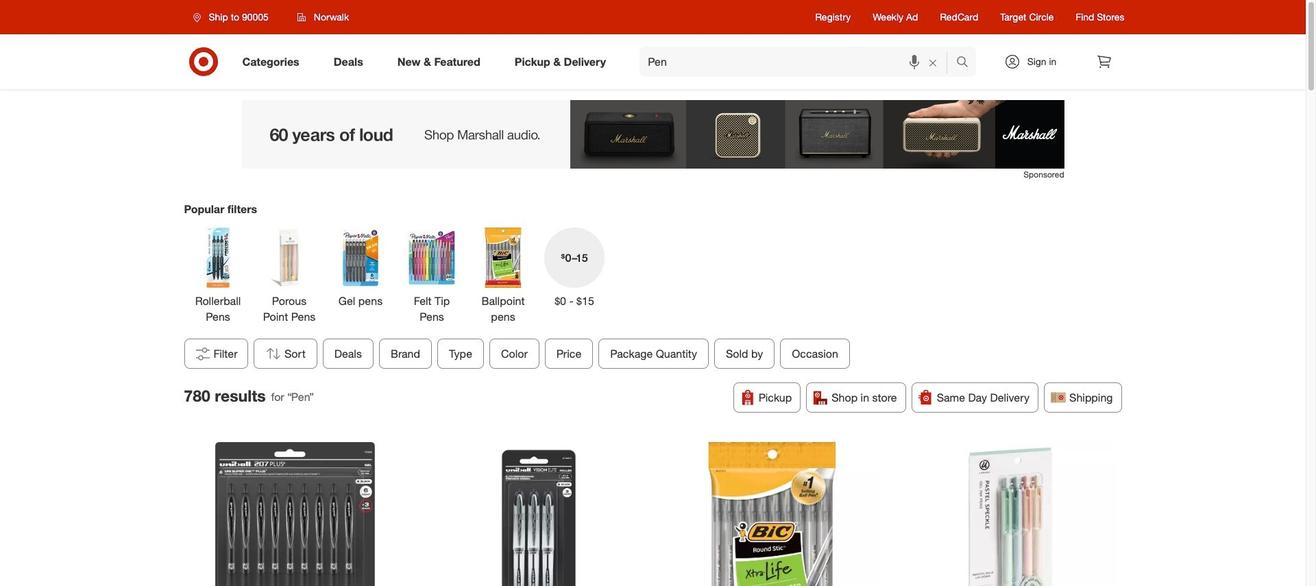 Task type: vqa. For each thing, say whether or not it's contained in the screenshot.
$15.99 a
no



Task type: describe. For each thing, give the bounding box(es) containing it.
What can we help you find? suggestions appear below search field
[[640, 47, 959, 77]]

advertisement element
[[242, 100, 1064, 169]]



Task type: locate. For each thing, give the bounding box(es) containing it.
uniball 6pk 207 plus+ retractable gel pens + 3 bonus click top pens 0.7mm black ink image
[[189, 442, 401, 586], [189, 442, 401, 586]]

bic 10pk xtra life ballpoint pens medium tip black ink image
[[666, 442, 878, 586], [666, 442, 878, 586]]

u brands 4ct gel ink pens - pastel speckle image
[[905, 442, 1117, 586], [905, 442, 1117, 586]]

uniball vision elite black rollerball pens 3ct capped 0.8mm bold pen image
[[428, 442, 640, 586], [428, 442, 640, 586]]



